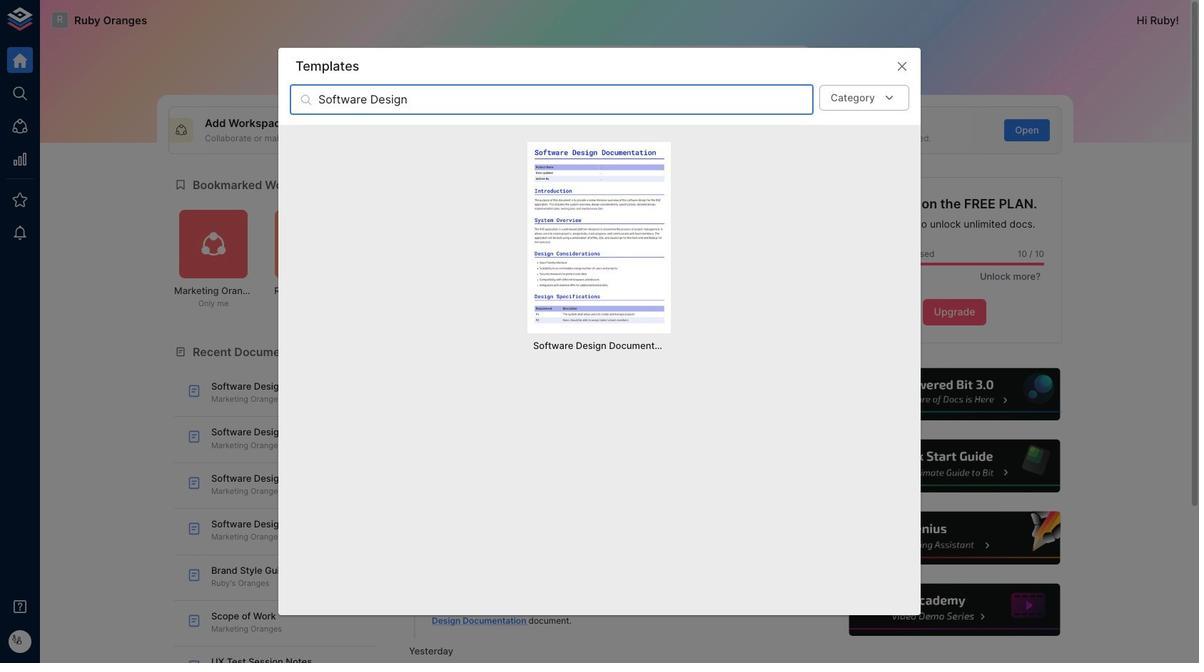 Task type: vqa. For each thing, say whether or not it's contained in the screenshot.
"Agenda"
no



Task type: describe. For each thing, give the bounding box(es) containing it.
2 help image from the top
[[847, 438, 1062, 495]]

3 help image from the top
[[847, 510, 1062, 566]]

Search Templates... text field
[[318, 85, 814, 115]]

4 help image from the top
[[847, 582, 1062, 638]]



Task type: locate. For each thing, give the bounding box(es) containing it.
help image
[[847, 366, 1062, 423], [847, 438, 1062, 495], [847, 510, 1062, 566], [847, 582, 1062, 638]]

dialog
[[278, 48, 921, 615]]

software design documentation image
[[533, 148, 665, 324]]

1 help image from the top
[[847, 366, 1062, 423]]



